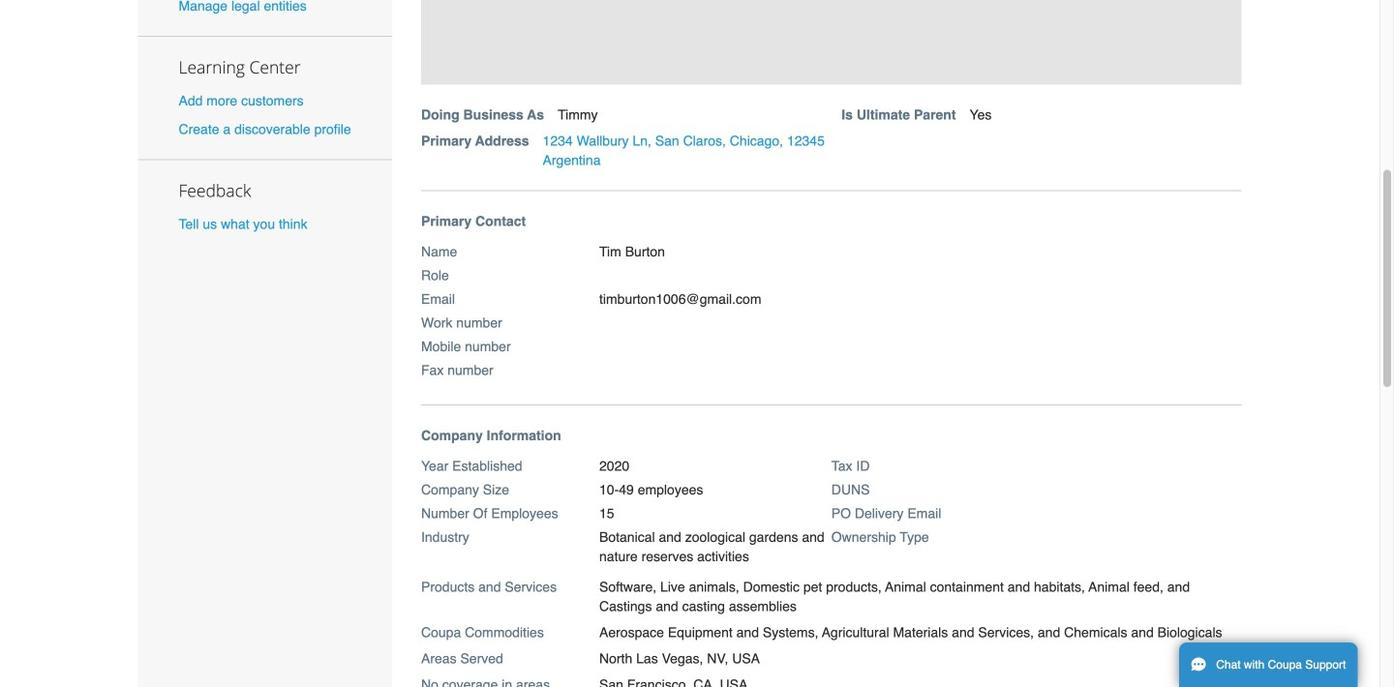 Task type: locate. For each thing, give the bounding box(es) containing it.
banner
[[415, 0, 1263, 191]]



Task type: describe. For each thing, give the bounding box(es) containing it.
background image
[[421, 0, 1242, 85]]



Task type: vqa. For each thing, say whether or not it's contained in the screenshot.
Currencies
no



